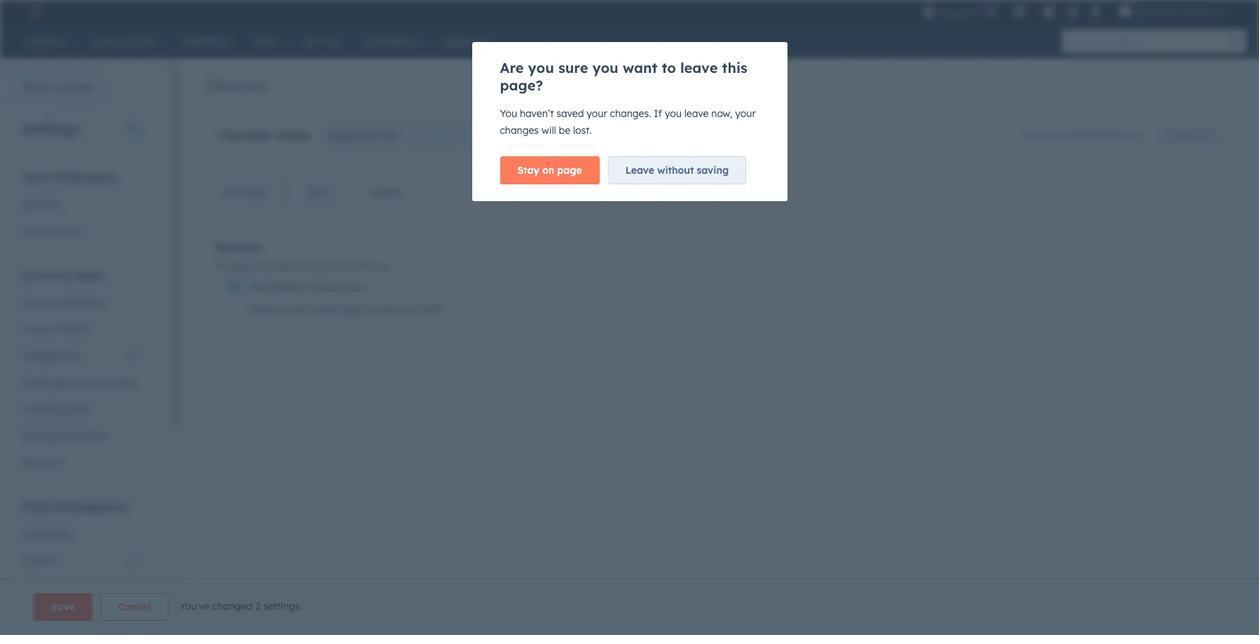 Task type: locate. For each thing, give the bounding box(es) containing it.
your preferences
[[22, 170, 117, 184]]

1 vertical spatial this
[[1108, 129, 1122, 140]]

who left can
[[375, 302, 397, 316]]

account up account defaults
[[22, 268, 68, 282]]

privacy & consent
[[22, 430, 107, 442]]

sure
[[559, 59, 588, 76]]

1 horizontal spatial who
[[375, 302, 397, 316]]

objects
[[22, 554, 58, 567]]

cancel button
[[101, 593, 169, 621]]

inbox
[[64, 81, 93, 94], [328, 128, 359, 142]]

1 horizontal spatial 2
[[1215, 6, 1220, 17]]

integrations button
[[14, 343, 146, 369]]

teams
[[338, 302, 371, 316]]

0 vertical spatial &
[[51, 323, 58, 336]]

2
[[1215, 6, 1220, 17], [255, 600, 261, 612]]

account up users
[[22, 296, 60, 309]]

general link
[[14, 191, 146, 218]]

0 horizontal spatial access
[[215, 237, 262, 255]]

who left has at the top left of the page
[[256, 260, 275, 273]]

1 account from the top
[[22, 268, 68, 282]]

1 vertical spatial 2
[[255, 600, 261, 612]]

you right are
[[528, 59, 554, 76]]

you've changed 2 settings.
[[180, 600, 302, 612]]

2 horizontal spatial this
[[1108, 129, 1122, 140]]

you right "if"
[[665, 107, 682, 120]]

slas
[[306, 186, 329, 199]]

& right privacy on the bottom of the page
[[59, 430, 66, 442]]

studios
[[1181, 6, 1213, 17]]

0 vertical spatial access
[[369, 186, 402, 199]]

settings link
[[1064, 4, 1082, 19]]

back
[[23, 81, 48, 94]]

on
[[542, 164, 555, 177]]

1 horizontal spatial access
[[369, 186, 402, 199]]

notifications
[[22, 225, 82, 238]]

you
[[528, 59, 554, 76], [593, 59, 619, 76], [665, 107, 682, 120]]

saved
[[557, 107, 584, 120]]

objects button
[[14, 547, 146, 574]]

access link
[[349, 176, 421, 210]]

now,
[[712, 107, 733, 120]]

1 horizontal spatial inbox
[[328, 128, 359, 142]]

lost.
[[573, 124, 592, 137]]

are
[[500, 59, 524, 76]]

2 for changed
[[255, 600, 261, 612]]

to right back
[[51, 81, 61, 94]]

upgrade image
[[923, 6, 935, 19]]

menu containing apoptosis studios 2
[[921, 0, 1243, 22]]

can
[[400, 302, 419, 316]]

1 horizontal spatial you
[[593, 59, 619, 76]]

this inside are you sure you want to leave this page?
[[722, 59, 748, 76]]

0 vertical spatial account
[[22, 268, 68, 282]]

1 vertical spatial inbox
[[328, 128, 359, 142]]

properties
[[22, 528, 70, 540]]

haven't
[[520, 107, 554, 120]]

apoptosis studios 2
[[1135, 6, 1220, 17]]

leave
[[681, 59, 718, 76], [685, 107, 709, 120]]

setup
[[71, 268, 104, 282]]

edit
[[422, 302, 442, 316]]

available to everyone
[[249, 280, 362, 294]]

leave without saving
[[626, 164, 729, 177]]

account for account setup
[[22, 268, 68, 282]]

help image
[[1043, 6, 1056, 19]]

to right want
[[662, 59, 676, 76]]

2 for studios
[[1215, 6, 1220, 17]]

logs
[[50, 608, 72, 620]]

account setup
[[22, 268, 104, 282]]

0 vertical spatial who
[[256, 260, 275, 273]]

page
[[557, 164, 582, 177]]

data
[[22, 500, 50, 514]]

2 right studios
[[1215, 6, 1220, 17]]

notifications button
[[1085, 0, 1109, 22]]

code
[[64, 403, 88, 416]]

2 inside page section element
[[255, 600, 261, 612]]

0 horizontal spatial this
[[343, 260, 360, 273]]

has
[[278, 260, 294, 273]]

inbox right back
[[64, 81, 93, 94]]

2 horizontal spatial you
[[665, 107, 682, 120]]

changes
[[500, 124, 539, 137]]

& for teams
[[51, 323, 58, 336]]

2 vertical spatial this
[[343, 260, 360, 273]]

tracking code
[[22, 403, 88, 416]]

& right users
[[51, 323, 58, 336]]

& inside data management element
[[58, 581, 65, 594]]

leave up now, in the right top of the page
[[681, 59, 718, 76]]

account setup element
[[14, 268, 146, 476]]

to up "everyone" at the left top of page
[[331, 260, 341, 273]]

1 vertical spatial &
[[59, 430, 66, 442]]

if
[[654, 107, 662, 120]]

0 vertical spatial inbox
[[64, 81, 93, 94]]

tab list
[[204, 175, 422, 210]]

1 horizontal spatial your
[[735, 107, 756, 120]]

0 horizontal spatial you
[[528, 59, 554, 76]]

menu
[[921, 0, 1243, 22]]

2 inside popup button
[[1215, 6, 1220, 17]]

save
[[51, 601, 75, 613]]

users
[[284, 302, 312, 316]]

saving
[[697, 164, 729, 177]]

who
[[256, 260, 275, 273], [375, 302, 397, 316]]

your right now, in the right top of the page
[[735, 107, 756, 120]]

2 left settings.
[[255, 600, 261, 612]]

stay on page
[[518, 164, 582, 177]]

0 vertical spatial leave
[[681, 59, 718, 76]]

back to inbox link
[[0, 74, 102, 102]]

to
[[662, 59, 676, 76], [51, 81, 61, 94], [331, 260, 341, 273], [300, 280, 311, 294]]

apoptosis studios 2 button
[[1111, 0, 1241, 22]]

marketplace
[[22, 376, 80, 389]]

inbox left for on the left top
[[328, 128, 359, 142]]

& up save
[[58, 581, 65, 594]]

this left view.
[[1108, 129, 1122, 140]]

0 horizontal spatial 2
[[255, 600, 261, 612]]

leave left now, in the right top of the page
[[685, 107, 709, 120]]

marketplaces image
[[1014, 6, 1027, 19]]

2 vertical spatial &
[[58, 581, 65, 594]]

you
[[500, 107, 517, 120]]

1 vertical spatial account
[[22, 296, 60, 309]]

0 vertical spatial 2
[[1215, 6, 1220, 17]]

current view:
[[219, 126, 312, 144]]

this inside access manage who has access to this inbox.
[[343, 260, 360, 273]]

management
[[53, 500, 127, 514]]

0 vertical spatial this
[[722, 59, 748, 76]]

access up manage
[[215, 237, 262, 255]]

access down me
[[369, 186, 402, 199]]

search image
[[1230, 36, 1240, 46]]

tracking code link
[[14, 396, 146, 423]]

general
[[22, 198, 58, 211]]

this up "everyone" at the left top of page
[[343, 260, 360, 273]]

access for access
[[369, 186, 402, 199]]

integrations
[[22, 350, 80, 362]]

your up 'lost.'
[[587, 107, 608, 120]]

your preferences element
[[14, 170, 146, 245]]

1 horizontal spatial this
[[722, 59, 748, 76]]

audit
[[22, 608, 47, 620]]

0 horizontal spatial your
[[587, 107, 608, 120]]

1 vertical spatial access
[[215, 237, 262, 255]]

you're only modifying this view.
[[1020, 129, 1144, 140]]

properties link
[[14, 521, 146, 547]]

& for consent
[[59, 430, 66, 442]]

marketplaces button
[[1005, 0, 1035, 22]]

2 account from the top
[[22, 296, 60, 309]]

this up now, in the right top of the page
[[722, 59, 748, 76]]

calling icon button
[[979, 2, 1003, 20]]

channels link
[[205, 176, 286, 210]]

for
[[362, 128, 377, 142]]

1 vertical spatial leave
[[685, 107, 709, 120]]

be
[[559, 124, 571, 137]]

account defaults link
[[14, 289, 146, 316]]

hubspot image
[[25, 3, 42, 20]]

0 horizontal spatial who
[[256, 260, 275, 273]]

account for account defaults
[[22, 296, 60, 309]]

settings image
[[1067, 6, 1079, 19]]

access inside access manage who has access to this inbox.
[[215, 237, 262, 255]]

you right sure
[[593, 59, 619, 76]]



Task type: vqa. For each thing, say whether or not it's contained in the screenshot.
link
no



Task type: describe. For each thing, give the bounding box(es) containing it.
teams
[[61, 323, 90, 336]]

import & export
[[22, 581, 99, 594]]

who inside access manage who has access to this inbox.
[[256, 260, 275, 273]]

settings
[[22, 120, 80, 137]]

access
[[297, 260, 328, 273]]

notifications image
[[1090, 6, 1103, 19]]

inbox for me
[[328, 128, 396, 142]]

to inside access manage who has access to this inbox.
[[331, 260, 341, 273]]

Search HubSpot search field
[[1063, 29, 1234, 53]]

actions
[[1173, 130, 1202, 140]]

tab list containing channels
[[204, 175, 422, 210]]

import & export link
[[14, 574, 146, 601]]

0 horizontal spatial inbox
[[64, 81, 93, 94]]

you haven't saved your changes. if you leave now, your changes will be lost.
[[500, 107, 756, 137]]

security
[[22, 456, 60, 469]]

inbox for me button
[[320, 121, 534, 149]]

data management
[[22, 500, 127, 514]]

page section element
[[0, 593, 1260, 621]]

& for export
[[58, 581, 65, 594]]

leave
[[626, 164, 655, 177]]

privacy
[[22, 430, 56, 442]]

upgrade
[[938, 7, 976, 18]]

save button
[[34, 593, 92, 621]]

to inside are you sure you want to leave this page?
[[662, 59, 676, 76]]

leave inside you haven't saved your changes. if you leave now, your changes will be lost.
[[685, 107, 709, 120]]

channels
[[224, 186, 266, 199]]

tracking
[[22, 403, 62, 416]]

you're
[[1020, 129, 1045, 140]]

consent
[[69, 430, 107, 442]]

select users and teams who can edit
[[249, 302, 442, 316]]

will
[[542, 124, 556, 137]]

leave without saving button
[[608, 156, 747, 184]]

everyone
[[314, 280, 362, 294]]

changes.
[[610, 107, 651, 120]]

help button
[[1038, 0, 1062, 22]]

select
[[249, 302, 281, 316]]

account defaults
[[22, 296, 102, 309]]

access for access manage who has access to this inbox.
[[215, 237, 262, 255]]

settings.
[[263, 600, 302, 612]]

current
[[219, 126, 272, 144]]

inbox inside popup button
[[328, 128, 359, 142]]

only
[[1047, 129, 1063, 140]]

import
[[22, 581, 55, 594]]

hubspot link
[[17, 3, 53, 20]]

stay
[[518, 164, 540, 177]]

to down "access"
[[300, 280, 311, 294]]

are you sure you want to leave this page?
[[500, 59, 748, 94]]

notifications link
[[14, 218, 146, 245]]

inbox.
[[363, 260, 390, 273]]

users & teams link
[[14, 316, 146, 343]]

you inside you haven't saved your changes. if you leave now, your changes will be lost.
[[665, 107, 682, 120]]

view:
[[276, 126, 312, 144]]

export
[[68, 581, 99, 594]]

tara schultz image
[[1120, 5, 1132, 18]]

2 your from the left
[[735, 107, 756, 120]]

marketplace downloads link
[[14, 369, 146, 396]]

back to inbox
[[23, 81, 93, 94]]

page?
[[500, 76, 543, 94]]

audit logs link
[[14, 601, 146, 627]]

me
[[380, 128, 396, 142]]

search button
[[1223, 29, 1247, 53]]

want
[[623, 59, 658, 76]]

data management element
[[14, 499, 146, 627]]

calling icon image
[[984, 6, 997, 18]]

view.
[[1125, 129, 1144, 140]]

users
[[22, 323, 48, 336]]

marketplace downloads
[[22, 376, 134, 389]]

audit logs
[[22, 608, 72, 620]]

inboxes
[[204, 74, 267, 95]]

1 vertical spatial who
[[375, 302, 397, 316]]

privacy & consent link
[[14, 423, 146, 449]]

security link
[[14, 449, 146, 476]]

cancel
[[118, 601, 151, 613]]

1 your from the left
[[587, 107, 608, 120]]

leave inside are you sure you want to leave this page?
[[681, 59, 718, 76]]

you've
[[180, 600, 210, 612]]

manage
[[215, 260, 253, 273]]

modifying
[[1066, 129, 1106, 140]]

defaults
[[63, 296, 102, 309]]

preferences
[[52, 170, 117, 184]]

without
[[658, 164, 694, 177]]

apoptosis
[[1135, 6, 1178, 17]]

available
[[249, 280, 297, 294]]

your
[[22, 170, 48, 184]]

stay on page button
[[500, 156, 600, 184]]



